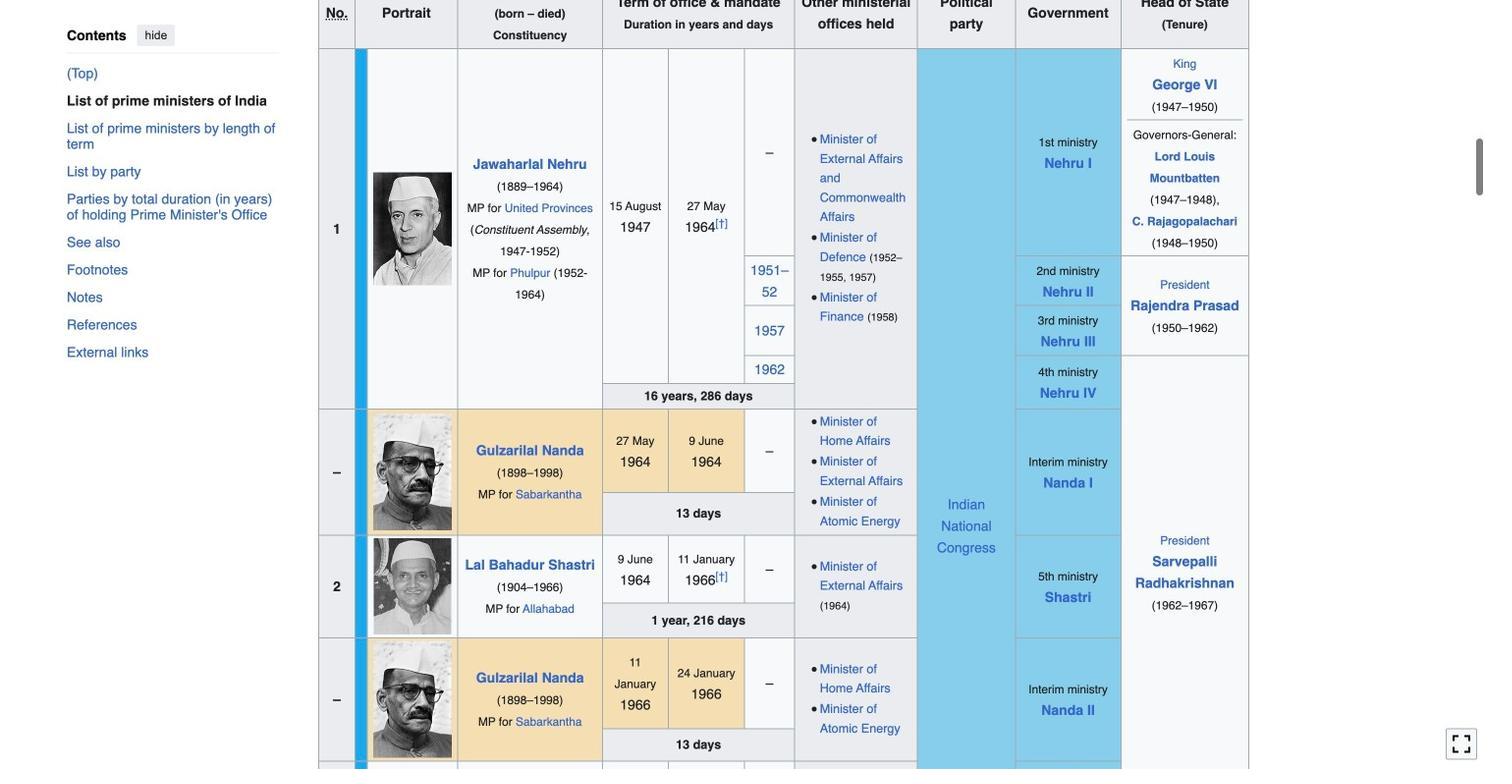 Task type: vqa. For each thing, say whether or not it's contained in the screenshot.
pop-
no



Task type: describe. For each thing, give the bounding box(es) containing it.
fullscreen image
[[1452, 734, 1471, 754]]



